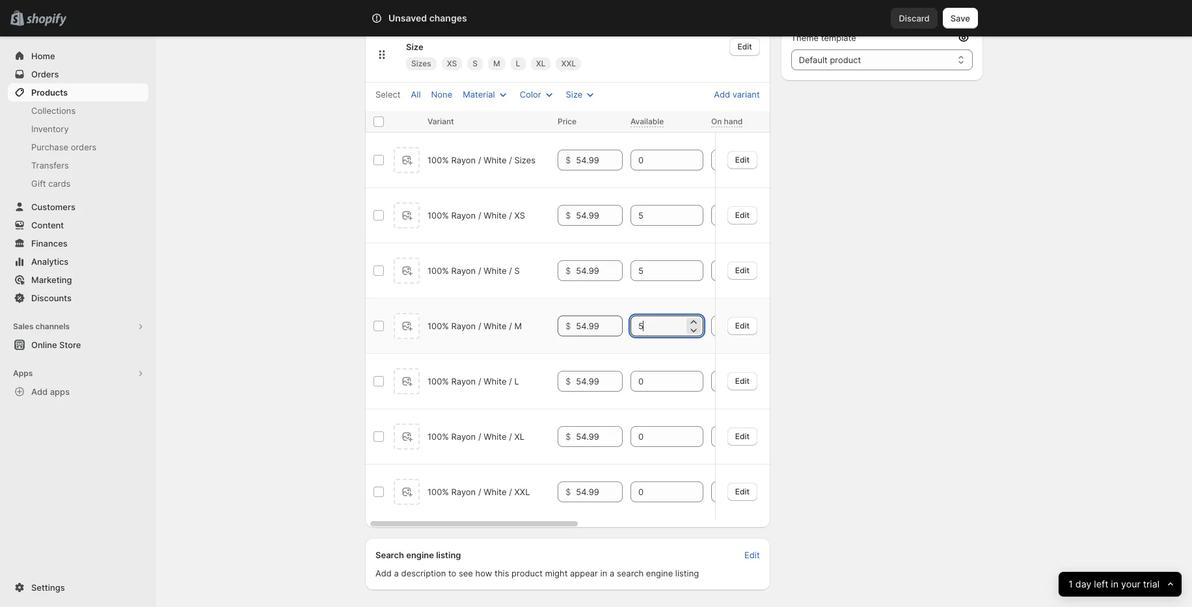 Task type: locate. For each thing, give the bounding box(es) containing it.
edit for l
[[735, 376, 749, 386]]

options element for edit button corresponding to 100% rayon / white / sizes
[[428, 155, 536, 165]]

1 $ text field from the top
[[576, 150, 623, 171]]

home
[[31, 51, 55, 61]]

0 vertical spatial search
[[429, 13, 457, 23]]

2 vertical spatial $ text field
[[576, 316, 623, 337]]

0 horizontal spatial add
[[31, 387, 48, 397]]

3 100% from the top
[[428, 266, 449, 276]]

in
[[600, 568, 607, 579], [1111, 578, 1118, 590]]

customers link
[[8, 198, 148, 216]]

edit button for 100% rayon / white / xl
[[727, 427, 757, 446]]

2 horizontal spatial add
[[714, 89, 730, 100]]

color
[[520, 89, 541, 100]]

options element containing 100% rayon / white / s
[[428, 266, 520, 276]]

search for search engine listing
[[375, 550, 404, 560]]

available
[[631, 117, 664, 126]]

1 horizontal spatial xl
[[536, 59, 546, 69]]

xs
[[447, 59, 457, 69], [514, 210, 525, 221]]

in right left
[[1111, 578, 1118, 590]]

0 vertical spatial xs
[[447, 59, 457, 69]]

2 options element from the top
[[428, 210, 525, 221]]

$ text field
[[576, 205, 623, 226], [576, 260, 623, 281], [576, 316, 623, 337]]

edit button for 100% rayon / white / s
[[727, 261, 757, 280]]

l
[[516, 59, 520, 69], [514, 376, 519, 387]]

options element down "100% rayon / white / xl"
[[428, 487, 530, 497]]

collections
[[31, 105, 76, 116]]

2 $ from the top
[[565, 210, 571, 221]]

size inside dropdown button
[[566, 89, 583, 100]]

options element up 100% rayon / white / xs
[[428, 155, 536, 165]]

5 options element from the top
[[428, 376, 519, 387]]

100% rayon / white / xs
[[428, 210, 525, 221]]

rayon up 100% rayon / white / l
[[451, 321, 476, 331]]

options element containing 100% rayon / white / sizes
[[428, 155, 536, 165]]

search inside button
[[429, 13, 457, 23]]

1 horizontal spatial a
[[610, 568, 614, 579]]

1 vertical spatial m
[[514, 321, 522, 331]]

add for add apps
[[31, 387, 48, 397]]

options element down 100% rayon / white / s
[[428, 321, 522, 331]]

0 vertical spatial m
[[493, 59, 500, 69]]

options element containing 100% rayon / white / xxl
[[428, 487, 530, 497]]

100% for 100% rayon / white / xl
[[428, 432, 449, 442]]

100% for 100% rayon / white / s
[[428, 266, 449, 276]]

options element up 100% rayon / white / m
[[428, 266, 520, 276]]

options element
[[428, 155, 536, 165], [428, 210, 525, 221], [428, 266, 520, 276], [428, 321, 522, 331], [428, 376, 519, 387], [428, 432, 525, 442], [428, 487, 530, 497]]

description
[[401, 568, 446, 579]]

options element containing 100% rayon / white / xl
[[428, 432, 525, 442]]

$ text field for m
[[576, 316, 623, 337]]

rayon for 100% rayon / white / s
[[451, 266, 476, 276]]

edit for xs
[[735, 210, 749, 220]]

0 vertical spatial engine
[[406, 550, 434, 560]]

7 $ from the top
[[565, 487, 571, 497]]

2 rayon from the top
[[451, 210, 476, 221]]

1 horizontal spatial engine
[[646, 568, 673, 579]]

1 vertical spatial $ text field
[[576, 260, 623, 281]]

3 rayon from the top
[[451, 266, 476, 276]]

1 vertical spatial add
[[31, 387, 48, 397]]

1 horizontal spatial listing
[[675, 568, 699, 579]]

0 horizontal spatial engine
[[406, 550, 434, 560]]

0 horizontal spatial a
[[394, 568, 399, 579]]

hand
[[724, 117, 743, 126]]

1 $ text field from the top
[[576, 205, 623, 226]]

$ for 100% rayon / white / m
[[565, 321, 571, 331]]

material
[[463, 89, 495, 100]]

changes
[[429, 12, 467, 23]]

add down 'search engine listing'
[[375, 568, 392, 579]]

engine right search
[[646, 568, 673, 579]]

options element down 100% rayon / white / m
[[428, 376, 519, 387]]

1 vertical spatial l
[[514, 376, 519, 387]]

purchase orders link
[[8, 138, 148, 156]]

options element containing 100% rayon / white / m
[[428, 321, 522, 331]]

rayon down 100% rayon / white / m
[[451, 376, 476, 387]]

6 100% from the top
[[428, 432, 449, 442]]

in inside dropdown button
[[1111, 578, 1118, 590]]

content link
[[8, 216, 148, 234]]

store
[[59, 340, 81, 350]]

1 rayon from the top
[[451, 155, 476, 165]]

product down template
[[830, 55, 861, 65]]

$ for 100% rayon / white / xl
[[565, 432, 571, 442]]

6 options element from the top
[[428, 432, 525, 442]]

white for 100% rayon / white / xxl
[[484, 487, 507, 497]]

white for 100% rayon / white / l
[[484, 376, 507, 387]]

0 horizontal spatial search
[[375, 550, 404, 560]]

2 $ text field from the top
[[576, 260, 623, 281]]

settings
[[31, 582, 65, 593]]

0 vertical spatial add
[[714, 89, 730, 100]]

gift cards
[[31, 178, 70, 189]]

1 100% from the top
[[428, 155, 449, 165]]

discard
[[899, 13, 930, 23]]

$
[[565, 155, 571, 165], [565, 210, 571, 221], [565, 266, 571, 276], [565, 321, 571, 331], [565, 376, 571, 387], [565, 432, 571, 442], [565, 487, 571, 497]]

rayon down 100% rayon / white / l
[[451, 432, 476, 442]]

variant
[[733, 89, 760, 100]]

2 100% from the top
[[428, 210, 449, 221]]

add inside button
[[714, 89, 730, 100]]

search up description
[[375, 550, 404, 560]]

this
[[495, 568, 509, 579]]

products
[[31, 87, 68, 98]]

2 vertical spatial add
[[375, 568, 392, 579]]

in right appear on the bottom of page
[[600, 568, 607, 579]]

options element containing 100% rayon / white / l
[[428, 376, 519, 387]]

None number field
[[631, 150, 684, 171], [711, 150, 765, 171], [631, 205, 684, 226], [711, 205, 765, 226], [631, 260, 684, 281], [711, 260, 765, 281], [631, 316, 684, 337], [711, 316, 765, 337], [631, 371, 684, 392], [711, 371, 765, 392], [631, 426, 684, 447], [711, 426, 765, 447], [631, 482, 684, 503], [711, 482, 765, 503], [631, 150, 684, 171], [711, 150, 765, 171], [631, 205, 684, 226], [711, 205, 765, 226], [631, 260, 684, 281], [711, 260, 765, 281], [631, 316, 684, 337], [711, 316, 765, 337], [631, 371, 684, 392], [711, 371, 765, 392], [631, 426, 684, 447], [711, 426, 765, 447], [631, 482, 684, 503], [711, 482, 765, 503]]

gift
[[31, 178, 46, 189]]

color button
[[512, 85, 563, 104]]

1 options element from the top
[[428, 155, 536, 165]]

sales channels
[[13, 321, 70, 331]]

rayon
[[451, 155, 476, 165], [451, 210, 476, 221], [451, 266, 476, 276], [451, 321, 476, 331], [451, 376, 476, 387], [451, 432, 476, 442], [451, 487, 476, 497]]

1 horizontal spatial size
[[566, 89, 583, 100]]

xl
[[536, 59, 546, 69], [514, 432, 525, 442]]

size button
[[558, 85, 605, 104]]

material button
[[455, 85, 517, 104]]

1 horizontal spatial in
[[1111, 578, 1118, 590]]

1 $ from the top
[[565, 155, 571, 165]]

0 vertical spatial xxl
[[561, 59, 576, 69]]

4 $ from the top
[[565, 321, 571, 331]]

0 horizontal spatial listing
[[436, 550, 461, 560]]

to
[[448, 568, 456, 579]]

options element up 100% rayon / white / xxl
[[428, 432, 525, 442]]

1 vertical spatial size
[[566, 89, 583, 100]]

edit for s
[[735, 265, 749, 275]]

a left search
[[610, 568, 614, 579]]

1 vertical spatial xs
[[514, 210, 525, 221]]

product
[[830, 55, 861, 65], [512, 568, 543, 579]]

apps
[[50, 387, 70, 397]]

$ for 100% rayon / white / xs
[[565, 210, 571, 221]]

transfers
[[31, 160, 69, 170]]

edit for xxl
[[735, 487, 749, 496]]

$ for 100% rayon / white / sizes
[[565, 155, 571, 165]]

save button
[[943, 8, 978, 29]]

options element up 100% rayon / white / s
[[428, 210, 525, 221]]

add left apps
[[31, 387, 48, 397]]

0 horizontal spatial s
[[473, 59, 478, 69]]

7 options element from the top
[[428, 487, 530, 497]]

0 vertical spatial l
[[516, 59, 520, 69]]

add apps button
[[8, 383, 148, 401]]

1 horizontal spatial search
[[429, 13, 457, 23]]

inventory link
[[8, 120, 148, 138]]

add left variant
[[714, 89, 730, 100]]

0 horizontal spatial size
[[406, 42, 423, 52]]

purchase orders
[[31, 142, 97, 152]]

finances
[[31, 238, 68, 249]]

100% rayon / white / m
[[428, 321, 522, 331]]

0 vertical spatial $ text field
[[576, 205, 623, 226]]

100% for 100% rayon / white / m
[[428, 321, 449, 331]]

on
[[711, 117, 722, 126]]

size up the price
[[566, 89, 583, 100]]

3 options element from the top
[[428, 266, 520, 276]]

m
[[493, 59, 500, 69], [514, 321, 522, 331]]

$ for 100% rayon / white / xxl
[[565, 487, 571, 497]]

none
[[431, 89, 452, 100]]

3 $ from the top
[[565, 266, 571, 276]]

1 vertical spatial product
[[512, 568, 543, 579]]

engine up description
[[406, 550, 434, 560]]

product right this
[[512, 568, 543, 579]]

add variant
[[714, 89, 760, 100]]

orders link
[[8, 65, 148, 83]]

100% for 100% rayon / white / xxl
[[428, 487, 449, 497]]

0 horizontal spatial xxl
[[514, 487, 530, 497]]

100%
[[428, 155, 449, 165], [428, 210, 449, 221], [428, 266, 449, 276], [428, 321, 449, 331], [428, 376, 449, 387], [428, 432, 449, 442], [428, 487, 449, 497]]

5 100% from the top
[[428, 376, 449, 387]]

shopify image
[[26, 13, 67, 26]]

1 horizontal spatial m
[[514, 321, 522, 331]]

size
[[406, 42, 423, 52], [566, 89, 583, 100]]

7 rayon from the top
[[451, 487, 476, 497]]

analytics
[[31, 256, 69, 267]]

default product
[[799, 55, 861, 65]]

1 horizontal spatial xxl
[[561, 59, 576, 69]]

7 100% from the top
[[428, 487, 449, 497]]

save
[[950, 13, 970, 23]]

0 horizontal spatial xl
[[514, 432, 525, 442]]

listing right search
[[675, 568, 699, 579]]

1 horizontal spatial sizes
[[514, 155, 536, 165]]

s
[[473, 59, 478, 69], [514, 266, 520, 276]]

listing
[[436, 550, 461, 560], [675, 568, 699, 579]]

$ text field
[[576, 150, 623, 171], [576, 371, 623, 392], [576, 426, 623, 447], [576, 482, 623, 503]]

1 horizontal spatial add
[[375, 568, 392, 579]]

$ text field for xl
[[576, 426, 623, 447]]

listing up to
[[436, 550, 461, 560]]

white
[[411, 3, 433, 13], [484, 155, 507, 165], [484, 210, 507, 221], [484, 266, 507, 276], [484, 321, 507, 331], [484, 376, 507, 387], [484, 432, 507, 442], [484, 487, 507, 497]]

0 vertical spatial s
[[473, 59, 478, 69]]

3 $ text field from the top
[[576, 426, 623, 447]]

theme template
[[791, 33, 856, 43]]

4 rayon from the top
[[451, 321, 476, 331]]

0 horizontal spatial product
[[512, 568, 543, 579]]

add inside button
[[31, 387, 48, 397]]

0 vertical spatial sizes
[[411, 59, 431, 69]]

add
[[714, 89, 730, 100], [31, 387, 48, 397], [375, 568, 392, 579]]

1 vertical spatial search
[[375, 550, 404, 560]]

6 $ from the top
[[565, 432, 571, 442]]

1 vertical spatial listing
[[675, 568, 699, 579]]

rayon down variant on the left top of the page
[[451, 155, 476, 165]]

/
[[478, 155, 481, 165], [509, 155, 512, 165], [478, 210, 481, 221], [509, 210, 512, 221], [478, 266, 481, 276], [509, 266, 512, 276], [478, 321, 481, 331], [509, 321, 512, 331], [478, 376, 481, 387], [509, 376, 512, 387], [478, 432, 481, 442], [509, 432, 512, 442], [478, 487, 481, 497], [509, 487, 512, 497]]

options element containing 100% rayon / white / xs
[[428, 210, 525, 221]]

$ text field for l
[[576, 371, 623, 392]]

none button
[[423, 85, 460, 104]]

rayon down "100% rayon / white / xl"
[[451, 487, 476, 497]]

2 $ text field from the top
[[576, 371, 623, 392]]

a left description
[[394, 568, 399, 579]]

search right the unsaved on the top left of the page
[[429, 13, 457, 23]]

4 100% from the top
[[428, 321, 449, 331]]

day
[[1075, 578, 1091, 590]]

4 $ text field from the top
[[576, 482, 623, 503]]

rayon up 100% rayon / white / m
[[451, 266, 476, 276]]

4 options element from the top
[[428, 321, 522, 331]]

3 $ text field from the top
[[576, 316, 623, 337]]

sizes
[[411, 59, 431, 69], [514, 155, 536, 165]]

xxl
[[561, 59, 576, 69], [514, 487, 530, 497]]

edit button for 100% rayon / white / xxl
[[727, 483, 757, 501]]

0 vertical spatial size
[[406, 42, 423, 52]]

add apps
[[31, 387, 70, 397]]

1 vertical spatial s
[[514, 266, 520, 276]]

5 rayon from the top
[[451, 376, 476, 387]]

5 $ from the top
[[565, 376, 571, 387]]

size down the unsaved on the top left of the page
[[406, 42, 423, 52]]

6 rayon from the top
[[451, 432, 476, 442]]

1 horizontal spatial product
[[830, 55, 861, 65]]

rayon up 100% rayon / white / s
[[451, 210, 476, 221]]



Task type: describe. For each thing, give the bounding box(es) containing it.
all button
[[403, 85, 428, 104]]

100% rayon / white / xl
[[428, 432, 525, 442]]

default
[[799, 55, 828, 65]]

template
[[821, 33, 856, 43]]

100% rayon / white / l
[[428, 376, 519, 387]]

edit inside dropdown button
[[738, 42, 752, 52]]

1 horizontal spatial s
[[514, 266, 520, 276]]

edit button for 100% rayon / white / xs
[[727, 206, 757, 224]]

1 horizontal spatial xs
[[514, 210, 525, 221]]

$ text field for s
[[576, 260, 623, 281]]

purchase
[[31, 142, 68, 152]]

variant
[[428, 117, 454, 126]]

0 horizontal spatial in
[[600, 568, 607, 579]]

apps button
[[8, 364, 148, 383]]

1 vertical spatial engine
[[646, 568, 673, 579]]

apps
[[13, 368, 33, 378]]

finances link
[[8, 234, 148, 252]]

2 a from the left
[[610, 568, 614, 579]]

search
[[617, 568, 644, 579]]

0 vertical spatial listing
[[436, 550, 461, 560]]

marketing
[[31, 275, 72, 285]]

content
[[31, 220, 64, 230]]

0 vertical spatial product
[[830, 55, 861, 65]]

1 vertical spatial sizes
[[514, 155, 536, 165]]

unsaved changes
[[388, 12, 467, 23]]

rayon for 100% rayon / white / xl
[[451, 432, 476, 442]]

customers
[[31, 202, 75, 212]]

left
[[1094, 578, 1108, 590]]

settings link
[[8, 578, 148, 597]]

marketing link
[[8, 271, 148, 289]]

100% rayon / white / sizes
[[428, 155, 536, 165]]

100% rayon / white / s
[[428, 266, 520, 276]]

online store link
[[8, 336, 148, 354]]

products link
[[8, 83, 148, 102]]

sales channels button
[[8, 318, 148, 336]]

edit for xl
[[735, 431, 749, 441]]

might
[[545, 568, 568, 579]]

100% for 100% rayon / white / sizes
[[428, 155, 449, 165]]

1 day left in your trial button
[[1058, 572, 1182, 597]]

0 horizontal spatial sizes
[[411, 59, 431, 69]]

1 vertical spatial xxl
[[514, 487, 530, 497]]

search engine listing
[[375, 550, 461, 560]]

white for 100% rayon / white / xs
[[484, 210, 507, 221]]

rayon for 100% rayon / white / m
[[451, 321, 476, 331]]

rayon for 100% rayon / white / xxl
[[451, 487, 476, 497]]

trial
[[1143, 578, 1159, 590]]

rayon for 100% rayon / white / xs
[[451, 210, 476, 221]]

add variant button
[[706, 84, 768, 106]]

online store button
[[0, 336, 156, 354]]

edit button for 100% rayon / white / sizes
[[727, 151, 757, 169]]

orders
[[71, 142, 97, 152]]

on hand
[[711, 117, 743, 126]]

100% for 100% rayon / white / xs
[[428, 210, 449, 221]]

edit for sizes
[[735, 155, 749, 165]]

options element for edit button associated with 100% rayon / white / xl
[[428, 432, 525, 442]]

white for 100% rayon / white / xl
[[484, 432, 507, 442]]

home link
[[8, 47, 148, 65]]

white for 100% rayon / white / s
[[484, 266, 507, 276]]

1
[[1068, 578, 1073, 590]]

discard button
[[891, 8, 937, 29]]

all
[[411, 89, 421, 100]]

1 vertical spatial xl
[[514, 432, 525, 442]]

$ for 100% rayon / white / s
[[565, 266, 571, 276]]

options element for edit button corresponding to 100% rayon / white / xxl
[[428, 487, 530, 497]]

orders
[[31, 69, 59, 79]]

how
[[475, 568, 492, 579]]

options element for edit button related to 100% rayon / white / xs
[[428, 210, 525, 221]]

$ text field for sizes
[[576, 150, 623, 171]]

edit button for 100% rayon / white / l
[[727, 372, 757, 390]]

$ text field for xxl
[[576, 482, 623, 503]]

add for add a description to see how this product might appear in a search engine listing
[[375, 568, 392, 579]]

collections link
[[8, 102, 148, 120]]

$ text field for xs
[[576, 205, 623, 226]]

$ for 100% rayon / white / l
[[565, 376, 571, 387]]

add for add variant
[[714, 89, 730, 100]]

sales
[[13, 321, 34, 331]]

1 day left in your trial
[[1068, 578, 1159, 590]]

online
[[31, 340, 57, 350]]

0 horizontal spatial m
[[493, 59, 500, 69]]

price
[[558, 117, 577, 126]]

appear
[[570, 568, 598, 579]]

100% for 100% rayon / white / l
[[428, 376, 449, 387]]

rayon for 100% rayon / white / sizes
[[451, 155, 476, 165]]

inventory
[[31, 124, 69, 134]]

100% rayon / white / xxl
[[428, 487, 530, 497]]

0 horizontal spatial xs
[[447, 59, 457, 69]]

rayon for 100% rayon / white / l
[[451, 376, 476, 387]]

channels
[[35, 321, 70, 331]]

edit button
[[730, 38, 760, 56]]

0 vertical spatial xl
[[536, 59, 546, 69]]

discounts
[[31, 293, 72, 303]]

discounts link
[[8, 289, 148, 307]]

1 a from the left
[[394, 568, 399, 579]]

theme
[[791, 33, 819, 43]]

options element for edit button associated with 100% rayon / white / s
[[428, 266, 520, 276]]

gift cards link
[[8, 174, 148, 193]]

search for search
[[429, 13, 457, 23]]

select
[[375, 89, 401, 100]]

unsaved
[[388, 12, 427, 23]]

analytics link
[[8, 252, 148, 271]]

options element for 100% rayon / white / l's edit button
[[428, 376, 519, 387]]

search button
[[407, 8, 785, 29]]

see
[[459, 568, 473, 579]]

your
[[1121, 578, 1140, 590]]

transfers link
[[8, 156, 148, 174]]

white for 100% rayon / white / m
[[484, 321, 507, 331]]

white for 100% rayon / white / sizes
[[484, 155, 507, 165]]

online store
[[31, 340, 81, 350]]



Task type: vqa. For each thing, say whether or not it's contained in the screenshot.
Content link
yes



